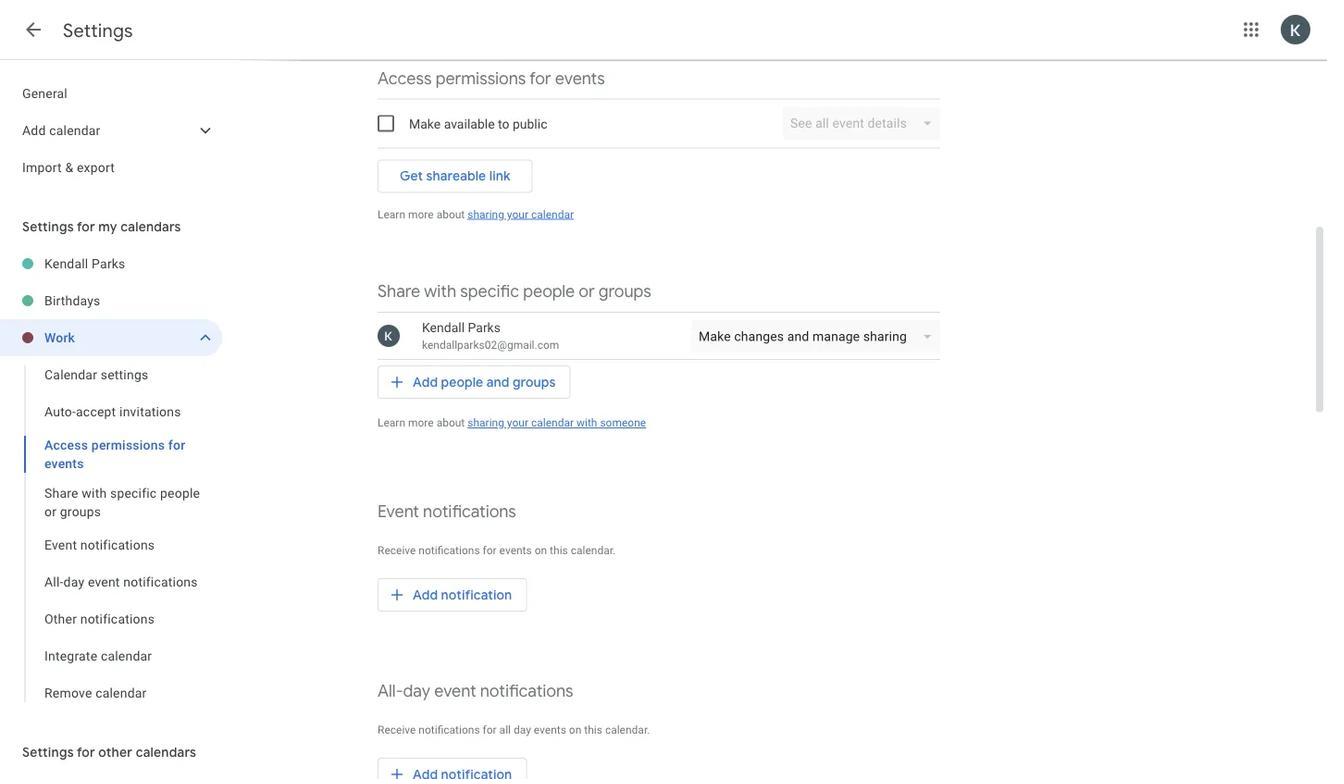 Task type: vqa. For each thing, say whether or not it's contained in the screenshot.
right A
no



Task type: describe. For each thing, give the bounding box(es) containing it.
0 vertical spatial calendar.
[[571, 545, 616, 557]]

2 horizontal spatial with
[[577, 417, 598, 430]]

kendallparks02@gmail.com
[[422, 339, 560, 352]]

for up notification
[[483, 545, 497, 557]]

go back image
[[22, 19, 44, 41]]

access inside settings for my calendars tree
[[44, 438, 88, 453]]

or inside settings for my calendars tree
[[44, 504, 57, 520]]

&
[[65, 160, 73, 175]]

1 vertical spatial day
[[403, 681, 431, 702]]

1 vertical spatial calendar.
[[606, 724, 650, 737]]

to
[[498, 116, 510, 131]]

get shareable link button
[[378, 154, 533, 199]]

add people and groups
[[413, 374, 556, 391]]

work link
[[44, 319, 189, 357]]

other notifications
[[44, 612, 155, 627]]

settings heading
[[63, 19, 133, 42]]

calendar for remove calendar
[[96, 686, 147, 701]]

add notification
[[413, 587, 512, 604]]

0 vertical spatial with
[[424, 281, 457, 302]]

parks for kendall parks kendallparks02@gmail.com
[[468, 320, 501, 335]]

more for learn more about sharing your calendar
[[408, 208, 434, 221]]

export
[[77, 160, 115, 175]]

calendar for add calendar
[[49, 123, 100, 138]]

all- inside settings for my calendars tree
[[44, 575, 64, 590]]

add calendar
[[22, 123, 100, 138]]

for left 'all'
[[483, 724, 497, 737]]

share inside group
[[44, 486, 78, 501]]

remove
[[44, 686, 92, 701]]

events inside settings for my calendars tree
[[44, 456, 84, 471]]

2 vertical spatial day
[[514, 724, 531, 737]]

and
[[487, 374, 510, 391]]

import & export
[[22, 160, 115, 175]]

add for add calendar
[[22, 123, 46, 138]]

someone
[[600, 417, 646, 430]]

event notifications inside group
[[44, 538, 155, 553]]

0 vertical spatial share
[[378, 281, 420, 302]]

0 vertical spatial access permissions for events
[[378, 68, 605, 89]]

0 vertical spatial access
[[378, 68, 432, 89]]

for left other
[[77, 745, 95, 761]]

group containing calendar settings
[[0, 357, 222, 712]]

settings for settings for other calendars
[[22, 745, 74, 761]]

public
[[513, 116, 548, 131]]

your for sharing your calendar
[[507, 208, 529, 221]]

event inside group
[[44, 538, 77, 553]]

my
[[98, 219, 117, 235]]

auto-
[[44, 404, 76, 419]]

remove calendar
[[44, 686, 147, 701]]

work tree item
[[0, 319, 222, 357]]

get shareable link
[[400, 168, 511, 185]]

birthdays
[[44, 293, 101, 308]]

event inside settings for my calendars tree
[[88, 575, 120, 590]]

for up public
[[530, 68, 551, 89]]

settings for my calendars
[[22, 219, 181, 235]]

add people and groups button
[[378, 360, 571, 405]]

for left my
[[77, 219, 95, 235]]

learn more about sharing your calendar with someone
[[378, 417, 646, 430]]

kendall parks kendallparks02@gmail.com
[[422, 320, 560, 352]]

0 vertical spatial on
[[535, 545, 547, 557]]

0 vertical spatial groups
[[599, 281, 652, 302]]

integrate
[[44, 649, 97, 664]]

settings for settings
[[63, 19, 133, 42]]

0 horizontal spatial this
[[550, 545, 568, 557]]

get
[[400, 168, 423, 185]]

kendall parks tree item
[[0, 245, 222, 282]]

other
[[44, 612, 77, 627]]

settings
[[101, 367, 148, 382]]

with inside share with specific people or groups
[[82, 486, 107, 501]]



Task type: locate. For each thing, give the bounding box(es) containing it.
work
[[44, 330, 75, 345]]

1 horizontal spatial event notifications
[[378, 501, 517, 523]]

available
[[444, 116, 495, 131]]

1 horizontal spatial or
[[579, 281, 595, 302]]

1 horizontal spatial groups
[[513, 374, 556, 391]]

1 vertical spatial share
[[44, 486, 78, 501]]

1 vertical spatial about
[[437, 417, 465, 430]]

your
[[507, 208, 529, 221], [507, 417, 529, 430]]

receive for all-
[[378, 724, 416, 737]]

0 vertical spatial calendars
[[121, 219, 181, 235]]

1 receive from the top
[[378, 545, 416, 557]]

auto-accept invitations
[[44, 404, 181, 419]]

2 your from the top
[[507, 417, 529, 430]]

tree containing general
[[0, 75, 222, 186]]

0 horizontal spatial share
[[44, 486, 78, 501]]

0 vertical spatial day
[[64, 575, 84, 590]]

event notifications
[[378, 501, 517, 523], [44, 538, 155, 553]]

1 horizontal spatial kendall
[[422, 320, 465, 335]]

0 horizontal spatial specific
[[110, 486, 157, 501]]

0 vertical spatial people
[[523, 281, 575, 302]]

birthdays link
[[44, 282, 222, 319]]

kendall inside "kendall parks kendallparks02@gmail.com"
[[422, 320, 465, 335]]

access permissions for events up to
[[378, 68, 605, 89]]

add
[[22, 123, 46, 138], [413, 374, 438, 391], [413, 587, 438, 604]]

learn down get
[[378, 208, 406, 221]]

1 horizontal spatial with
[[424, 281, 457, 302]]

1 horizontal spatial permissions
[[436, 68, 526, 89]]

receive
[[378, 545, 416, 557], [378, 724, 416, 737]]

kendall
[[44, 256, 88, 271], [422, 320, 465, 335]]

receive notifications for events on this calendar.
[[378, 545, 616, 557]]

1 more from the top
[[408, 208, 434, 221]]

permissions inside settings for my calendars tree
[[92, 438, 165, 453]]

make
[[409, 116, 441, 131]]

0 vertical spatial specific
[[460, 281, 519, 302]]

1 vertical spatial kendall
[[422, 320, 465, 335]]

link
[[490, 168, 511, 185]]

1 vertical spatial on
[[569, 724, 582, 737]]

1 vertical spatial people
[[441, 374, 484, 391]]

0 vertical spatial receive
[[378, 545, 416, 557]]

specific up "kendall parks kendallparks02@gmail.com"
[[460, 281, 519, 302]]

1 vertical spatial access
[[44, 438, 88, 453]]

kendall up birthdays in the top left of the page
[[44, 256, 88, 271]]

parks inside tree item
[[92, 256, 126, 271]]

0 horizontal spatial event
[[44, 538, 77, 553]]

1 vertical spatial share with specific people or groups
[[44, 486, 200, 520]]

0 horizontal spatial on
[[535, 545, 547, 557]]

0 vertical spatial more
[[408, 208, 434, 221]]

1 vertical spatial learn
[[378, 417, 406, 430]]

settings
[[63, 19, 133, 42], [22, 219, 74, 235], [22, 745, 74, 761]]

more for learn more about sharing your calendar with someone
[[408, 417, 434, 430]]

event up receive notifications for all day events on this calendar.
[[434, 681, 476, 702]]

permissions down auto-accept invitations
[[92, 438, 165, 453]]

sharing your calendar with someone link
[[468, 417, 646, 430]]

2 vertical spatial people
[[160, 486, 200, 501]]

1 vertical spatial receive
[[378, 724, 416, 737]]

notification
[[441, 587, 512, 604]]

more
[[408, 208, 434, 221], [408, 417, 434, 430]]

2 about from the top
[[437, 417, 465, 430]]

sharing down the link
[[468, 208, 505, 221]]

day inside group
[[64, 575, 84, 590]]

all-day event notifications
[[44, 575, 198, 590], [378, 681, 574, 702]]

1 horizontal spatial access permissions for events
[[378, 68, 605, 89]]

access permissions for events down auto-accept invitations
[[44, 438, 185, 471]]

about for sharing your calendar
[[437, 208, 465, 221]]

settings for my calendars tree
[[0, 245, 222, 712]]

0 horizontal spatial with
[[82, 486, 107, 501]]

1 vertical spatial your
[[507, 417, 529, 430]]

1 your from the top
[[507, 208, 529, 221]]

1 horizontal spatial event
[[378, 501, 419, 523]]

more down get
[[408, 208, 434, 221]]

1 vertical spatial groups
[[513, 374, 556, 391]]

1 vertical spatial with
[[577, 417, 598, 430]]

for
[[530, 68, 551, 89], [77, 219, 95, 235], [168, 438, 185, 453], [483, 545, 497, 557], [483, 724, 497, 737], [77, 745, 95, 761]]

1 horizontal spatial share
[[378, 281, 420, 302]]

about for sharing your calendar with someone
[[437, 417, 465, 430]]

learn down add people and groups button
[[378, 417, 406, 430]]

invitations
[[119, 404, 181, 419]]

events
[[555, 68, 605, 89], [44, 456, 84, 471], [500, 545, 532, 557], [534, 724, 567, 737]]

1 horizontal spatial event
[[434, 681, 476, 702]]

access
[[378, 68, 432, 89], [44, 438, 88, 453]]

specific
[[460, 281, 519, 302], [110, 486, 157, 501]]

1 vertical spatial add
[[413, 374, 438, 391]]

1 vertical spatial access permissions for events
[[44, 438, 185, 471]]

0 horizontal spatial people
[[160, 486, 200, 501]]

0 horizontal spatial or
[[44, 504, 57, 520]]

day
[[64, 575, 84, 590], [403, 681, 431, 702], [514, 724, 531, 737]]

1 horizontal spatial day
[[403, 681, 431, 702]]

more down add people and groups button
[[408, 417, 434, 430]]

share with specific people or groups
[[378, 281, 652, 302], [44, 486, 200, 520]]

0 horizontal spatial permissions
[[92, 438, 165, 453]]

sharing
[[468, 208, 505, 221], [468, 417, 505, 430]]

0 horizontal spatial share with specific people or groups
[[44, 486, 200, 520]]

all-day event notifications inside settings for my calendars tree
[[44, 575, 198, 590]]

calendars for settings for my calendars
[[121, 219, 181, 235]]

1 horizontal spatial access
[[378, 68, 432, 89]]

share with specific people or groups up "kendall parks kendallparks02@gmail.com"
[[378, 281, 652, 302]]

2 learn from the top
[[378, 417, 406, 430]]

1 horizontal spatial all-day event notifications
[[378, 681, 574, 702]]

calendar settings
[[44, 367, 148, 382]]

add for add people and groups
[[413, 374, 438, 391]]

calendar.
[[571, 545, 616, 557], [606, 724, 650, 737]]

groups inside settings for my calendars tree
[[60, 504, 101, 520]]

learn more about sharing your calendar
[[378, 208, 574, 221]]

access permissions for events inside settings for my calendars tree
[[44, 438, 185, 471]]

1 vertical spatial or
[[44, 504, 57, 520]]

1 vertical spatial calendars
[[136, 745, 196, 761]]

1 vertical spatial all-
[[378, 681, 403, 702]]

1 horizontal spatial people
[[441, 374, 484, 391]]

0 horizontal spatial access permissions for events
[[44, 438, 185, 471]]

1 horizontal spatial this
[[585, 724, 603, 737]]

accept
[[76, 404, 116, 419]]

2 vertical spatial settings
[[22, 745, 74, 761]]

kendall up 'kendallparks02@gmail.com'
[[422, 320, 465, 335]]

1 horizontal spatial on
[[569, 724, 582, 737]]

this
[[550, 545, 568, 557], [585, 724, 603, 737]]

receive for event
[[378, 545, 416, 557]]

0 vertical spatial sharing
[[468, 208, 505, 221]]

0 vertical spatial parks
[[92, 256, 126, 271]]

on
[[535, 545, 547, 557], [569, 724, 582, 737]]

all
[[500, 724, 511, 737]]

sharing down add people and groups
[[468, 417, 505, 430]]

0 vertical spatial all-day event notifications
[[44, 575, 198, 590]]

settings up kendall parks at the top of page
[[22, 219, 74, 235]]

or
[[579, 281, 595, 302], [44, 504, 57, 520]]

settings down remove
[[22, 745, 74, 761]]

people inside settings for my calendars tree
[[160, 486, 200, 501]]

0 horizontal spatial kendall
[[44, 256, 88, 271]]

parks down my
[[92, 256, 126, 271]]

for down invitations
[[168, 438, 185, 453]]

people inside button
[[441, 374, 484, 391]]

1 vertical spatial permissions
[[92, 438, 165, 453]]

0 vertical spatial event
[[378, 501, 419, 523]]

2 vertical spatial with
[[82, 486, 107, 501]]

calendar for integrate calendar
[[101, 649, 152, 664]]

learn for learn more about sharing your calendar
[[378, 208, 406, 221]]

0 horizontal spatial all-day event notifications
[[44, 575, 198, 590]]

calendars
[[121, 219, 181, 235], [136, 745, 196, 761]]

event notifications up receive notifications for events on this calendar. on the bottom
[[378, 501, 517, 523]]

add notification button
[[378, 573, 527, 618]]

all-day event notifications up the other notifications
[[44, 575, 198, 590]]

1 vertical spatial all-day event notifications
[[378, 681, 574, 702]]

kendall parks
[[44, 256, 126, 271]]

people down invitations
[[160, 486, 200, 501]]

2 horizontal spatial people
[[523, 281, 575, 302]]

access permissions for events
[[378, 68, 605, 89], [44, 438, 185, 471]]

parks up 'kendallparks02@gmail.com'
[[468, 320, 501, 335]]

learn for learn more about sharing your calendar with someone
[[378, 417, 406, 430]]

permissions up make available to public
[[436, 68, 526, 89]]

people left and on the left of page
[[441, 374, 484, 391]]

0 horizontal spatial groups
[[60, 504, 101, 520]]

0 vertical spatial event notifications
[[378, 501, 517, 523]]

people
[[523, 281, 575, 302], [441, 374, 484, 391], [160, 486, 200, 501]]

groups inside button
[[513, 374, 556, 391]]

add left and on the left of page
[[413, 374, 438, 391]]

settings for other calendars
[[22, 745, 196, 761]]

parks
[[92, 256, 126, 271], [468, 320, 501, 335]]

about down get shareable link
[[437, 208, 465, 221]]

1 sharing from the top
[[468, 208, 505, 221]]

event notifications up the other notifications
[[44, 538, 155, 553]]

2 receive from the top
[[378, 724, 416, 737]]

share with specific people or groups down auto-accept invitations
[[44, 486, 200, 520]]

specific down invitations
[[110, 486, 157, 501]]

0 vertical spatial or
[[579, 281, 595, 302]]

people up "kendall parks kendallparks02@gmail.com"
[[523, 281, 575, 302]]

0 horizontal spatial event
[[88, 575, 120, 590]]

event
[[88, 575, 120, 590], [434, 681, 476, 702]]

your for sharing your calendar with someone
[[507, 417, 529, 430]]

tree
[[0, 75, 222, 186]]

1 horizontal spatial specific
[[460, 281, 519, 302]]

add for add notification
[[413, 587, 438, 604]]

0 vertical spatial share with specific people or groups
[[378, 281, 652, 302]]

event up the other notifications
[[88, 575, 120, 590]]

1 horizontal spatial share with specific people or groups
[[378, 281, 652, 302]]

1 vertical spatial this
[[585, 724, 603, 737]]

other
[[98, 745, 133, 761]]

your down the link
[[507, 208, 529, 221]]

1 vertical spatial more
[[408, 417, 434, 430]]

settings for settings for my calendars
[[22, 219, 74, 235]]

2 vertical spatial groups
[[60, 504, 101, 520]]

your down and on the left of page
[[507, 417, 529, 430]]

calendar
[[44, 367, 97, 382]]

for inside tree
[[168, 438, 185, 453]]

birthdays tree item
[[0, 282, 222, 319]]

1 vertical spatial event
[[434, 681, 476, 702]]

calendars for settings for other calendars
[[136, 745, 196, 761]]

1 horizontal spatial all-
[[378, 681, 403, 702]]

receive notifications for all day events on this calendar.
[[378, 724, 650, 737]]

1 vertical spatial sharing
[[468, 417, 505, 430]]

parks for kendall parks
[[92, 256, 126, 271]]

share with specific people or groups inside group
[[44, 486, 200, 520]]

all-
[[44, 575, 64, 590], [378, 681, 403, 702]]

2 more from the top
[[408, 417, 434, 430]]

access down auto-
[[44, 438, 88, 453]]

0 vertical spatial event
[[88, 575, 120, 590]]

calendars right other
[[136, 745, 196, 761]]

1 vertical spatial specific
[[110, 486, 157, 501]]

0 vertical spatial permissions
[[436, 68, 526, 89]]

about
[[437, 208, 465, 221], [437, 417, 465, 430]]

2 horizontal spatial groups
[[599, 281, 652, 302]]

with left someone
[[577, 417, 598, 430]]

add up import
[[22, 123, 46, 138]]

sharing for sharing your calendar
[[468, 208, 505, 221]]

make available to public
[[409, 116, 548, 131]]

settings right go back image
[[63, 19, 133, 42]]

parks inside "kendall parks kendallparks02@gmail.com"
[[468, 320, 501, 335]]

sharing your calendar link
[[468, 208, 574, 221]]

shareable
[[427, 168, 486, 185]]

kendall for kendall parks kendallparks02@gmail.com
[[422, 320, 465, 335]]

kendall inside kendall parks tree item
[[44, 256, 88, 271]]

specific inside group
[[110, 486, 157, 501]]

import
[[22, 160, 62, 175]]

1 vertical spatial parks
[[468, 320, 501, 335]]

0 vertical spatial this
[[550, 545, 568, 557]]

0 vertical spatial all-
[[44, 575, 64, 590]]

0 horizontal spatial parks
[[92, 256, 126, 271]]

2 sharing from the top
[[468, 417, 505, 430]]

access up make
[[378, 68, 432, 89]]

groups
[[599, 281, 652, 302], [513, 374, 556, 391], [60, 504, 101, 520]]

0 vertical spatial your
[[507, 208, 529, 221]]

integrate calendar
[[44, 649, 152, 664]]

notifications
[[423, 501, 517, 523], [80, 538, 155, 553], [419, 545, 480, 557], [123, 575, 198, 590], [80, 612, 155, 627], [480, 681, 574, 702], [419, 724, 480, 737]]

with
[[424, 281, 457, 302], [577, 417, 598, 430], [82, 486, 107, 501]]

0 vertical spatial about
[[437, 208, 465, 221]]

kendall for kendall parks
[[44, 256, 88, 271]]

group
[[0, 357, 222, 712]]

all-day event notifications up 'all'
[[378, 681, 574, 702]]

about down add people and groups button
[[437, 417, 465, 430]]

0 vertical spatial add
[[22, 123, 46, 138]]

permissions
[[436, 68, 526, 89], [92, 438, 165, 453]]

1 about from the top
[[437, 208, 465, 221]]

learn
[[378, 208, 406, 221], [378, 417, 406, 430]]

calendar
[[49, 123, 100, 138], [531, 208, 574, 221], [531, 417, 574, 430], [101, 649, 152, 664], [96, 686, 147, 701]]

general
[[22, 86, 68, 101]]

0 horizontal spatial all-
[[44, 575, 64, 590]]

1 learn from the top
[[378, 208, 406, 221]]

add left notification
[[413, 587, 438, 604]]

1 vertical spatial event
[[44, 538, 77, 553]]

with down the accept
[[82, 486, 107, 501]]

event
[[378, 501, 419, 523], [44, 538, 77, 553]]

share
[[378, 281, 420, 302], [44, 486, 78, 501]]

with up "kendall parks kendallparks02@gmail.com"
[[424, 281, 457, 302]]

0 vertical spatial settings
[[63, 19, 133, 42]]

calendars right my
[[121, 219, 181, 235]]

sharing for sharing your calendar with someone
[[468, 417, 505, 430]]

0 vertical spatial kendall
[[44, 256, 88, 271]]



